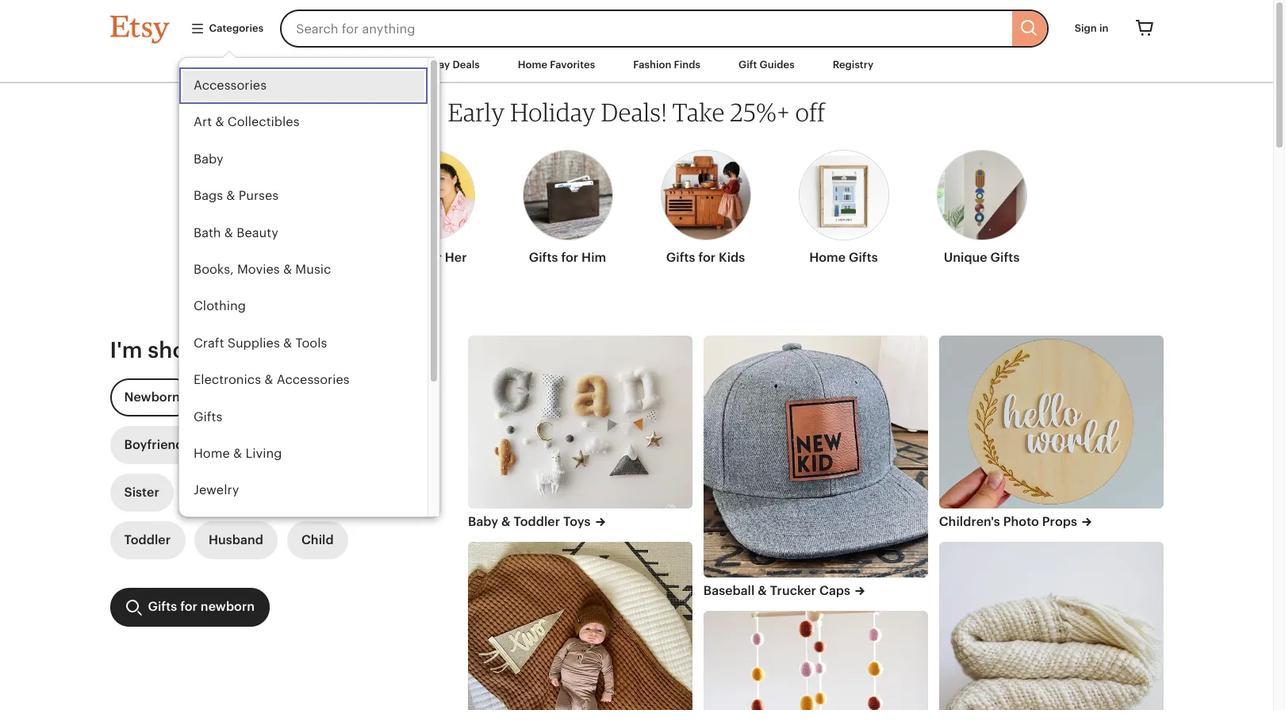 Task type: locate. For each thing, give the bounding box(es) containing it.
home & living
[[193, 446, 282, 461]]

home inside menu bar
[[518, 59, 548, 71]]

1 vertical spatial accessories
[[276, 372, 349, 387]]

personalized gifts
[[253, 250, 331, 281]]

accessories down my...
[[276, 372, 349, 387]]

for up the electronics & accessories
[[254, 337, 284, 363]]

early
[[448, 97, 505, 127]]

& right bags
[[226, 188, 235, 203]]

supplies down jewelry link
[[278, 520, 330, 535]]

paper & party supplies link
[[179, 509, 427, 546]]

toddler down the 'sister'
[[124, 533, 171, 548]]

home inside banner
[[193, 446, 230, 461]]

personalized name banner - baby name garland - felt nursery letters - baby name bunting - llama name banner - wall decoration banner image
[[468, 336, 693, 509]]

personalized gifts link
[[246, 141, 337, 288]]

home for home favorites
[[518, 59, 548, 71]]

unique
[[944, 250, 988, 265]]

unique gifts link
[[937, 141, 1027, 272]]

gifts for him link
[[523, 141, 613, 272]]

1 vertical spatial supplies
[[278, 520, 330, 535]]

toddler
[[514, 514, 560, 529], [124, 533, 171, 548]]

banner
[[81, 0, 1192, 546]]

home
[[518, 59, 548, 71], [810, 250, 846, 265], [193, 446, 230, 461]]

for for her
[[425, 250, 442, 265]]

fashion finds link
[[621, 51, 713, 80]]

unique gifts
[[944, 250, 1020, 265]]

registry
[[833, 59, 874, 71]]

sign in
[[1075, 22, 1109, 34]]

& left trucker
[[758, 583, 767, 598]]

& left party
[[231, 520, 240, 535]]

menu inside banner
[[178, 57, 440, 546]]

gifts for newborn link
[[110, 588, 269, 627]]

bath
[[193, 225, 221, 240]]

1 vertical spatial baby
[[468, 514, 499, 529]]

gifts link
[[179, 399, 427, 436]]

& for bath
[[224, 225, 233, 240]]

fashion finds
[[633, 59, 701, 71]]

menu bar
[[81, 48, 1192, 83]]

0 horizontal spatial baby
[[193, 151, 223, 167]]

gifts for her link
[[384, 141, 475, 272]]

& inside "link"
[[231, 520, 240, 535]]

bath & beauty
[[193, 225, 278, 240]]

gifts inside menu
[[193, 409, 222, 424]]

for left newborn
[[180, 599, 198, 614]]

baseball
[[704, 583, 755, 598]]

take
[[673, 97, 725, 127]]

favorites
[[550, 59, 595, 71]]

gifts for her
[[392, 250, 467, 265]]

gifts for newborn
[[148, 599, 255, 614]]

home for home gifts
[[810, 250, 846, 265]]

toddler left toys
[[514, 514, 560, 529]]

for for kids
[[699, 250, 716, 265]]

0 vertical spatial baby
[[193, 151, 223, 167]]

& left living
[[233, 446, 242, 461]]

accessories
[[193, 78, 266, 93], [276, 372, 349, 387]]

for left him
[[561, 250, 579, 265]]

i'm
[[110, 337, 142, 363]]

for
[[425, 250, 442, 265], [561, 250, 579, 265], [699, 250, 716, 265], [254, 337, 284, 363], [180, 599, 198, 614]]

0 horizontal spatial home
[[193, 446, 230, 461]]

baby for baby & toddler toys
[[468, 514, 499, 529]]

& for paper
[[231, 520, 240, 535]]

2 vertical spatial home
[[193, 446, 230, 461]]

menu
[[178, 57, 440, 546]]

purses
[[238, 188, 278, 203]]

holiday
[[510, 97, 596, 127]]

electronics
[[193, 372, 261, 387]]

music
[[295, 262, 331, 277]]

baby for baby
[[193, 151, 223, 167]]

2 horizontal spatial home
[[810, 250, 846, 265]]

collectibles
[[227, 115, 299, 130]]

off
[[796, 97, 825, 127]]

accessories up art & collectibles
[[193, 78, 266, 93]]

1 horizontal spatial toddler
[[514, 514, 560, 529]]

& right art
[[215, 115, 224, 130]]

&
[[215, 115, 224, 130], [226, 188, 235, 203], [224, 225, 233, 240], [283, 262, 292, 277], [283, 336, 292, 351], [264, 372, 273, 387], [233, 446, 242, 461], [502, 514, 511, 529], [231, 520, 240, 535], [758, 583, 767, 598]]

supplies
[[227, 336, 280, 351], [278, 520, 330, 535]]

categories
[[209, 22, 264, 34]]

movies
[[237, 262, 279, 277]]

living
[[245, 446, 282, 461]]

0 horizontal spatial accessories
[[193, 78, 266, 93]]

for inside "link"
[[425, 250, 442, 265]]

1 horizontal spatial home
[[518, 59, 548, 71]]

early holiday deals! take 25%+ off
[[448, 97, 825, 127]]

0 vertical spatial accessories
[[193, 78, 266, 93]]

home favorites
[[518, 59, 595, 71]]

menu containing accessories
[[178, 57, 440, 546]]

& left toys
[[502, 514, 511, 529]]

tools
[[295, 336, 327, 351]]

kids
[[719, 250, 745, 265]]

1 vertical spatial home
[[810, 250, 846, 265]]

books, movies & music link
[[179, 252, 427, 288]]

0 horizontal spatial toddler
[[124, 533, 171, 548]]

personalized
[[253, 250, 331, 265]]

for left the kids
[[699, 250, 716, 265]]

toddler inside baby & toddler toys link
[[514, 514, 560, 529]]

jewelry
[[193, 483, 239, 498]]

photo
[[1004, 514, 1039, 529]]

None search field
[[280, 10, 1049, 48]]

baby
[[193, 151, 223, 167], [468, 514, 499, 529]]

1 horizontal spatial baby
[[468, 514, 499, 529]]

supplies inside "link"
[[278, 520, 330, 535]]

child
[[301, 533, 334, 548]]

children's photo props
[[939, 514, 1078, 529]]

home gifts
[[810, 250, 878, 265]]

0 vertical spatial toddler
[[514, 514, 560, 529]]

paper
[[193, 520, 228, 535]]

& for electronics
[[264, 372, 273, 387]]

husband
[[209, 533, 263, 548]]

Search for anything text field
[[280, 10, 1010, 48]]

props
[[1043, 514, 1078, 529]]

for left her
[[425, 250, 442, 265]]

supplies up the electronics & accessories
[[227, 336, 280, 351]]

boyfriend
[[124, 437, 184, 452]]

& for baby
[[502, 514, 511, 529]]

gift
[[739, 59, 757, 71]]

home favorites link
[[506, 51, 607, 80]]

& right bath
[[224, 225, 233, 240]]

& down craft supplies & tools
[[264, 372, 273, 387]]

1 horizontal spatial accessories
[[276, 372, 349, 387]]

accessories link
[[179, 68, 427, 104]]

25%+
[[730, 97, 790, 127]]

0 vertical spatial home
[[518, 59, 548, 71]]



Task type: vqa. For each thing, say whether or not it's contained in the screenshot.
Favorites
yes



Task type: describe. For each thing, give the bounding box(es) containing it.
clothing
[[193, 299, 246, 314]]

paper & party supplies
[[193, 520, 330, 535]]

guides
[[760, 59, 795, 71]]

craft supplies & tools link
[[179, 325, 427, 362]]

him
[[582, 250, 606, 265]]

newborn
[[201, 599, 255, 614]]

clothing link
[[179, 288, 427, 325]]

categories button
[[178, 14, 275, 43]]

& for baseball
[[758, 583, 767, 598]]

home & living link
[[179, 436, 427, 472]]

gifts for kids link
[[661, 141, 751, 272]]

deals!
[[601, 97, 667, 127]]

bath & beauty link
[[179, 215, 427, 252]]

& for bags
[[226, 188, 235, 203]]

gifts inside personalized gifts
[[277, 266, 306, 281]]

newborn
[[124, 390, 180, 405]]

gifts for kids
[[666, 250, 745, 265]]

finds
[[674, 59, 701, 71]]

1 vertical spatial toddler
[[124, 533, 171, 548]]

gifts for him
[[529, 250, 606, 265]]

books,
[[193, 262, 233, 277]]

caps
[[820, 583, 851, 598]]

monthly milestone pennant image
[[468, 542, 693, 710]]

toys
[[563, 514, 591, 529]]

bags
[[193, 188, 223, 203]]

baby link
[[179, 141, 427, 178]]

for for newborn
[[180, 599, 198, 614]]

beauty
[[236, 225, 278, 240]]

sister
[[124, 485, 159, 500]]

art
[[193, 115, 212, 130]]

art & collectibles
[[193, 115, 299, 130]]

wooden birth announcement plaque &quot;hello world&quot; matte white acrylic image
[[939, 336, 1164, 509]]

& for home
[[233, 446, 242, 461]]

trucker
[[770, 583, 817, 598]]

gift guides link
[[727, 51, 807, 80]]

electronics & accessories
[[193, 372, 349, 387]]

her
[[445, 250, 467, 265]]

baby & toddler toys
[[468, 514, 591, 529]]

i'm shopping for my...
[[110, 337, 340, 363]]

fashion
[[633, 59, 672, 71]]

merino wool chunky throw natural organic textured, off white aroma blanket hand woven for sustainable home decor image
[[939, 542, 1164, 710]]

& left tools
[[283, 336, 292, 351]]

books, movies & music
[[193, 262, 331, 277]]

sign in button
[[1063, 14, 1121, 43]]

children's photo props link
[[939, 513, 1164, 531]]

baseball & trucker caps
[[704, 583, 851, 598]]

bags & purses
[[193, 188, 278, 203]]

& left music
[[283, 262, 292, 277]]

party
[[244, 520, 275, 535]]

home for home & living
[[193, 446, 230, 461]]

gifts inside "link"
[[392, 250, 422, 265]]

banner containing accessories
[[81, 0, 1192, 546]]

jewelry link
[[179, 472, 427, 509]]

dachshund baby mobile, nursery decor, girl dog mobile, dog mobile, pet lover gift, baby shower gift image
[[704, 611, 928, 710]]

my...
[[289, 337, 340, 363]]

baby kids hat snapback, new kid toddler youth adult cap, first day school, back to school, new baby pregnancy announcement, pregnancy reveal image
[[704, 336, 928, 577]]

gift guides
[[739, 59, 795, 71]]

& for art
[[215, 115, 224, 130]]

craft supplies & tools
[[193, 336, 327, 351]]

baseball & trucker caps link
[[704, 582, 928, 600]]

baby & toddler toys link
[[468, 513, 693, 531]]

0 vertical spatial supplies
[[227, 336, 280, 351]]

shopping
[[148, 337, 248, 363]]

electronics & accessories link
[[179, 362, 427, 399]]

art & collectibles link
[[179, 104, 427, 141]]

registry link
[[821, 51, 886, 80]]

menu bar containing home favorites
[[81, 48, 1192, 83]]

in
[[1100, 22, 1109, 34]]

for for him
[[561, 250, 579, 265]]

children's
[[939, 514, 1001, 529]]

sign
[[1075, 22, 1097, 34]]

craft
[[193, 336, 224, 351]]

home gifts link
[[799, 141, 889, 272]]



